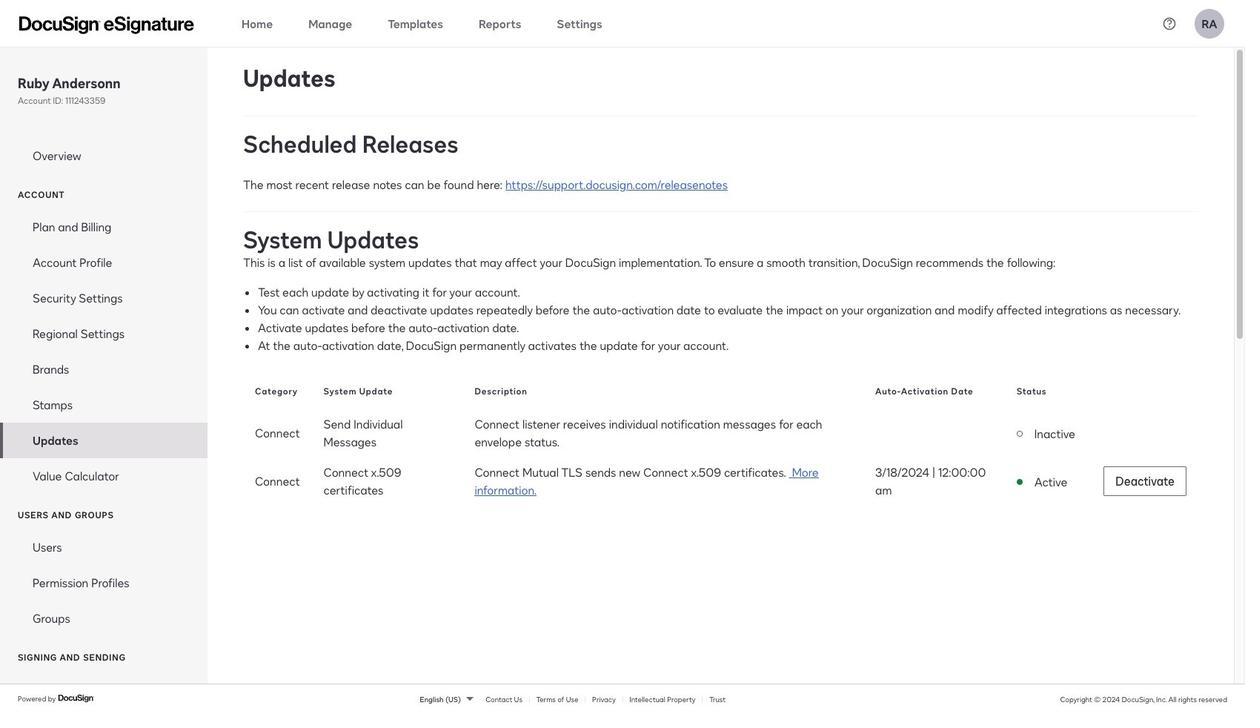 Task type: vqa. For each thing, say whether or not it's contained in the screenshot.
text field
no



Task type: locate. For each thing, give the bounding box(es) containing it.
docusign admin image
[[19, 16, 194, 34]]



Task type: describe. For each thing, give the bounding box(es) containing it.
users and groups element
[[0, 530, 208, 636]]

docusign image
[[58, 693, 95, 705]]

account element
[[0, 209, 208, 494]]



